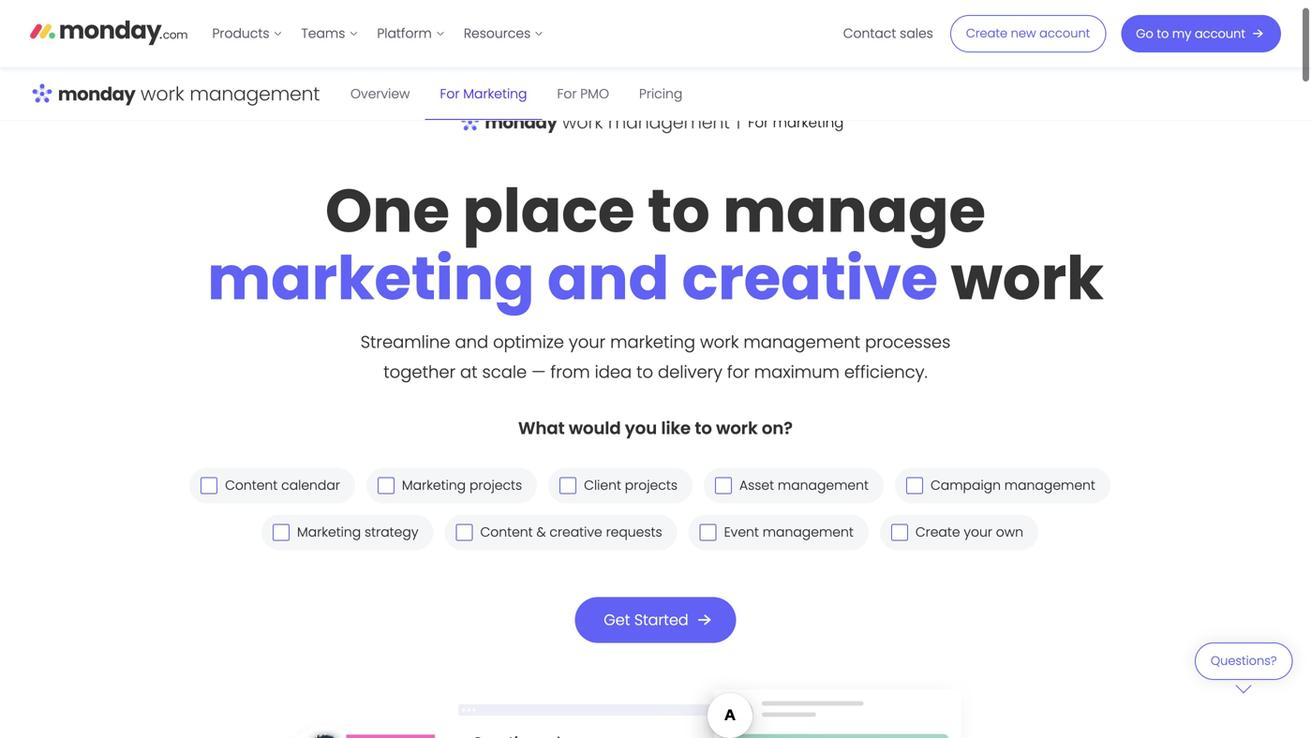 Task type: describe. For each thing, give the bounding box(es) containing it.
asset
[[739, 476, 774, 495]]

get started button
[[575, 597, 736, 643]]

&
[[537, 523, 546, 542]]

event
[[724, 523, 759, 542]]

management for event management
[[763, 523, 854, 542]]

like
[[661, 416, 691, 440]]

for
[[727, 360, 750, 384]]

content & creative requests button
[[445, 515, 677, 550]]

account inside the create new account button
[[1039, 25, 1090, 42]]

content for content & creative requests
[[480, 523, 533, 542]]

monday.com logo image
[[30, 12, 188, 52]]

and for optimize
[[455, 330, 488, 354]]

for marketing link
[[425, 68, 542, 120]]

started
[[634, 609, 689, 631]]

account inside 'go to my account' button
[[1195, 25, 1246, 42]]

calendar
[[281, 476, 340, 495]]

to inside streamline and optimize your marketing work management processes together at scale — from idea to delivery for maximum efficiency.
[[636, 360, 653, 384]]

at
[[460, 360, 478, 384]]

marketing and creative work
[[207, 236, 1104, 320]]

to inside button
[[1157, 25, 1169, 42]]

work for streamline and optimize your marketing work management processes together at scale — from idea to delivery for maximum efficiency.
[[700, 330, 739, 354]]

wm logo image
[[459, 98, 852, 147]]

pricing
[[639, 85, 683, 103]]

campaign management button
[[895, 468, 1110, 504]]

your inside streamline and optimize your marketing work management processes together at scale — from idea to delivery for maximum efficiency.
[[569, 330, 606, 354]]

create your own
[[915, 523, 1023, 542]]

delivery
[[658, 360, 723, 384]]

get started
[[604, 609, 689, 631]]

maximum
[[754, 360, 840, 384]]

for marketing
[[440, 85, 527, 103]]

streamline and optimize your marketing work management processes together at scale — from idea to delivery for maximum efficiency.
[[361, 330, 951, 384]]

marketing projects
[[402, 476, 522, 495]]

one
[[325, 169, 450, 253]]

questions? button
[[1195, 643, 1293, 694]]

contact sales button
[[834, 19, 943, 49]]

idea
[[595, 360, 632, 384]]

go to my account
[[1136, 25, 1246, 42]]

you
[[625, 416, 657, 440]]

asset management
[[739, 476, 869, 495]]

streamline
[[361, 330, 450, 354]]

scale
[[482, 360, 527, 384]]

contact sales
[[843, 24, 933, 43]]

content for content calendar
[[225, 476, 278, 495]]

0 vertical spatial work
[[951, 236, 1104, 320]]

platform link
[[368, 19, 454, 49]]

pricing link
[[624, 68, 698, 120]]

list containing products
[[203, 0, 553, 67]]

pmo
[[580, 85, 609, 103]]

monday.com work management image
[[30, 68, 321, 121]]

place
[[462, 169, 635, 253]]

contact
[[843, 24, 896, 43]]

processes
[[865, 330, 951, 354]]

0 vertical spatial marketing
[[207, 236, 535, 320]]

own
[[996, 523, 1023, 542]]

0 vertical spatial marketing
[[463, 85, 527, 103]]

to down wm logo
[[648, 169, 710, 253]]

for pmo
[[557, 85, 609, 103]]

marketing projects button
[[366, 468, 537, 504]]

projects for marketing projects
[[469, 476, 522, 495]]

event management button
[[688, 515, 869, 550]]



Task type: locate. For each thing, give the bounding box(es) containing it.
2 for from the left
[[557, 85, 577, 103]]

from
[[550, 360, 590, 384]]

to
[[1157, 25, 1169, 42], [648, 169, 710, 253], [636, 360, 653, 384], [695, 416, 712, 440]]

create your own button
[[880, 515, 1038, 550]]

2 vertical spatial marketing
[[297, 523, 361, 542]]

platform
[[377, 24, 432, 43]]

create
[[966, 25, 1008, 42], [915, 523, 960, 542]]

go
[[1136, 25, 1153, 42]]

marketing down calendar
[[297, 523, 361, 542]]

0 horizontal spatial projects
[[469, 476, 522, 495]]

work
[[951, 236, 1104, 320], [700, 330, 739, 354], [716, 416, 758, 440]]

to right like
[[695, 416, 712, 440]]

marketing up delivery
[[610, 330, 695, 354]]

creative for &
[[550, 523, 602, 542]]

for
[[440, 85, 460, 103], [557, 85, 577, 103]]

create inside button
[[915, 523, 960, 542]]

1 horizontal spatial create
[[966, 25, 1008, 42]]

for for for pmo
[[557, 85, 577, 103]]

marketing for strategy
[[297, 523, 361, 542]]

client projects
[[584, 476, 678, 495]]

management up own
[[1004, 476, 1095, 495]]

to right idea on the left
[[636, 360, 653, 384]]

0 horizontal spatial your
[[569, 330, 606, 354]]

0 vertical spatial creative
[[682, 236, 938, 320]]

management
[[743, 330, 860, 354], [778, 476, 869, 495], [1004, 476, 1095, 495], [763, 523, 854, 542]]

overview
[[351, 85, 410, 103]]

sales
[[900, 24, 933, 43]]

management inside button
[[1004, 476, 1095, 495]]

for right overview
[[440, 85, 460, 103]]

management inside streamline and optimize your marketing work management processes together at scale — from idea to delivery for maximum efficiency.
[[743, 330, 860, 354]]

get
[[604, 609, 630, 631]]

questions?
[[1211, 653, 1277, 670]]

work for what would you like to work on?
[[716, 416, 758, 440]]

content calendar
[[225, 476, 340, 495]]

marketing down resources
[[463, 85, 527, 103]]

1 horizontal spatial marketing
[[610, 330, 695, 354]]

1 vertical spatial work
[[700, 330, 739, 354]]

what would you like to work on?
[[518, 416, 793, 440]]

your
[[569, 330, 606, 354], [964, 523, 992, 542]]

for pmo link
[[542, 68, 624, 120]]

0 vertical spatial content
[[225, 476, 278, 495]]

projects for client projects
[[625, 476, 678, 495]]

management for asset management
[[778, 476, 869, 495]]

1 horizontal spatial content
[[480, 523, 533, 542]]

create for create your own
[[915, 523, 960, 542]]

marketing
[[207, 236, 535, 320], [610, 330, 695, 354]]

products link
[[203, 19, 292, 49]]

marketing inside streamline and optimize your marketing work management processes together at scale — from idea to delivery for maximum efficiency.
[[610, 330, 695, 354]]

strategy
[[365, 523, 418, 542]]

1 for from the left
[[440, 85, 460, 103]]

together
[[384, 360, 456, 384]]

new
[[1011, 25, 1036, 42]]

campaign
[[931, 476, 1001, 495]]

management for campaign management
[[1004, 476, 1095, 495]]

content calendar button
[[189, 468, 355, 504]]

for left pmo
[[557, 85, 577, 103]]

projects
[[469, 476, 522, 495], [625, 476, 678, 495]]

marketing
[[463, 85, 527, 103], [402, 476, 466, 495], [297, 523, 361, 542]]

client projects button
[[548, 468, 693, 504]]

event management
[[724, 523, 854, 542]]

marketing for projects
[[402, 476, 466, 495]]

account right new
[[1039, 25, 1090, 42]]

your up from
[[569, 330, 606, 354]]

2 vertical spatial work
[[716, 416, 758, 440]]

list
[[203, 0, 553, 67]]

1 vertical spatial and
[[455, 330, 488, 354]]

marketing inside 'button'
[[297, 523, 361, 542]]

0 horizontal spatial creative
[[550, 523, 602, 542]]

marketing up streamline
[[207, 236, 535, 320]]

management up event management
[[778, 476, 869, 495]]

create left new
[[966, 25, 1008, 42]]

0 vertical spatial and
[[547, 236, 669, 320]]

marketing strategy button
[[261, 515, 433, 550]]

account
[[1039, 25, 1090, 42], [1195, 25, 1246, 42]]

products
[[212, 24, 269, 43]]

one place to manage
[[325, 169, 986, 253]]

projects down what
[[469, 476, 522, 495]]

work inside streamline and optimize your marketing work management processes together at scale — from idea to delivery for maximum efficiency.
[[700, 330, 739, 354]]

create down campaign
[[915, 523, 960, 542]]

1 horizontal spatial account
[[1195, 25, 1246, 42]]

what
[[518, 416, 565, 440]]

2 projects from the left
[[625, 476, 678, 495]]

0 vertical spatial create
[[966, 25, 1008, 42]]

marketing inside button
[[402, 476, 466, 495]]

client
[[584, 476, 621, 495]]

1 horizontal spatial projects
[[625, 476, 678, 495]]

0 horizontal spatial for
[[440, 85, 460, 103]]

teams link
[[292, 19, 368, 49]]

—
[[531, 360, 546, 384]]

1 vertical spatial marketing
[[402, 476, 466, 495]]

1 horizontal spatial for
[[557, 85, 577, 103]]

would
[[569, 416, 621, 440]]

0 horizontal spatial create
[[915, 523, 960, 542]]

management up maximum
[[743, 330, 860, 354]]

account right my
[[1195, 25, 1246, 42]]

on?
[[762, 416, 793, 440]]

0 horizontal spatial and
[[455, 330, 488, 354]]

to right "go"
[[1157, 25, 1169, 42]]

marketing up strategy
[[402, 476, 466, 495]]

create for create new account
[[966, 25, 1008, 42]]

0 vertical spatial your
[[569, 330, 606, 354]]

create inside button
[[966, 25, 1008, 42]]

my
[[1172, 25, 1191, 42]]

1 horizontal spatial and
[[547, 236, 669, 320]]

asset management button
[[704, 468, 884, 504]]

creative inside button
[[550, 523, 602, 542]]

creative
[[682, 236, 938, 320], [550, 523, 602, 542]]

marketing strategy
[[297, 523, 418, 542]]

0 horizontal spatial marketing
[[207, 236, 535, 320]]

for for for marketing
[[440, 85, 460, 103]]

1 horizontal spatial creative
[[682, 236, 938, 320]]

requests
[[606, 523, 662, 542]]

efficiency.
[[844, 360, 928, 384]]

your inside button
[[964, 523, 992, 542]]

and up at
[[455, 330, 488, 354]]

0 horizontal spatial account
[[1039, 25, 1090, 42]]

create new account button
[[950, 15, 1106, 52]]

projects right client
[[625, 476, 678, 495]]

go to my account button
[[1121, 15, 1281, 52]]

content & creative requests
[[480, 523, 662, 542]]

0 horizontal spatial content
[[225, 476, 278, 495]]

1 vertical spatial marketing
[[610, 330, 695, 354]]

1 projects from the left
[[469, 476, 522, 495]]

management down asset management
[[763, 523, 854, 542]]

1 horizontal spatial your
[[964, 523, 992, 542]]

and up streamline and optimize your marketing work management processes together at scale — from idea to delivery for maximum efficiency.
[[547, 236, 669, 320]]

optimize
[[493, 330, 564, 354]]

1 vertical spatial content
[[480, 523, 533, 542]]

overview link
[[336, 68, 425, 120]]

and
[[547, 236, 669, 320], [455, 330, 488, 354]]

campaign management
[[931, 476, 1095, 495]]

content left "&"
[[480, 523, 533, 542]]

manage
[[723, 169, 986, 253]]

1 vertical spatial creative
[[550, 523, 602, 542]]

1 vertical spatial create
[[915, 523, 960, 542]]

content
[[225, 476, 278, 495], [480, 523, 533, 542]]

resources link
[[454, 19, 553, 49]]

teams
[[301, 24, 345, 43]]

main element
[[203, 0, 1281, 67]]

1 vertical spatial your
[[964, 523, 992, 542]]

and for creative
[[547, 236, 669, 320]]

resources
[[464, 24, 531, 43]]

content left calendar
[[225, 476, 278, 495]]

and inside streamline and optimize your marketing work management processes together at scale — from idea to delivery for maximum efficiency.
[[455, 330, 488, 354]]

creative for and
[[682, 236, 938, 320]]

your left own
[[964, 523, 992, 542]]

create new account
[[966, 25, 1090, 42]]



Task type: vqa. For each thing, say whether or not it's contained in the screenshot.
enhance
no



